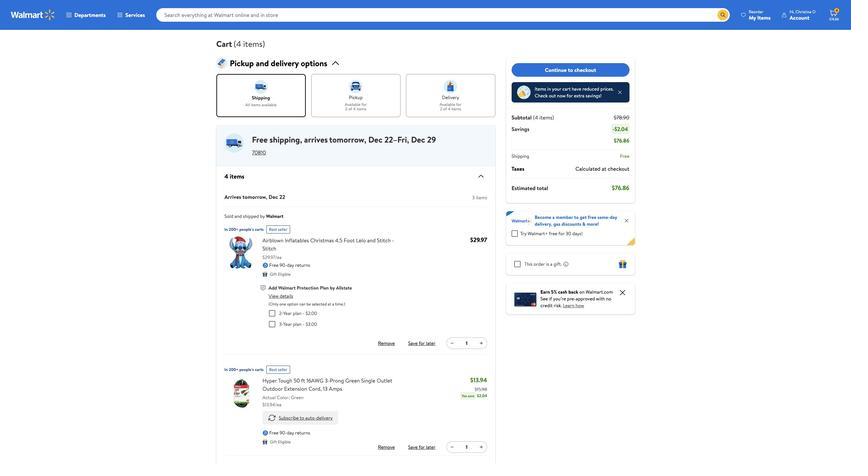 Task type: locate. For each thing, give the bounding box(es) containing it.
to left get on the right top of page
[[574, 214, 579, 221]]

for left decrease quantity airblown inflatables christmas 4.5 foot lelo and stitch - stitch, current quantity 1 icon
[[419, 340, 425, 347]]

account
[[790, 14, 810, 21]]

best up airblown
[[269, 227, 277, 232]]

days!
[[572, 230, 583, 237]]

free down $13.94/ea
[[269, 430, 279, 437]]

2-
[[279, 310, 283, 317]]

save for decrease quantity airblown inflatables christmas 4.5 foot lelo and stitch - stitch, current quantity 1 icon
[[408, 340, 418, 347]]

1 vertical spatial best
[[269, 367, 277, 373]]

3- inside hyper tough 50 ft 16awg 3-prong green single outlet outdoor extension cord, 13 amps actual color: green $13.94/ea
[[325, 377, 330, 385]]

stitch down airblown
[[263, 245, 276, 253]]

0 horizontal spatial of
[[348, 106, 352, 112]]

options
[[301, 57, 327, 69]]

1 vertical spatial returns
[[295, 430, 310, 437]]

items) for cart (4 items)
[[243, 38, 265, 50]]

cash
[[558, 289, 567, 296]]

lelo
[[356, 237, 366, 244]]

items right all
[[251, 102, 261, 108]]

2 best seller alert from the top
[[266, 363, 290, 374]]

1 vertical spatial gift eligible
[[270, 439, 291, 445]]

shipping
[[252, 94, 270, 101], [270, 134, 300, 145]]

eligible for 2nd 'gifteligibleicon' from the bottom
[[278, 271, 291, 277]]

1 vertical spatial save for later button
[[407, 442, 437, 453]]

2 carts from the top
[[255, 367, 264, 373]]

1 save from the top
[[408, 340, 418, 347]]

in 200+ people's carts alert down shipped
[[224, 223, 264, 234]]

1 vertical spatial in
[[224, 367, 228, 373]]

carts
[[255, 227, 264, 232], [255, 367, 264, 373]]

save for later button
[[407, 338, 437, 349], [407, 442, 437, 453]]

90- down $29.97/ea
[[280, 262, 287, 269]]

items right 3
[[476, 194, 487, 201]]

2 vertical spatial a
[[332, 301, 334, 307]]

0 vertical spatial best seller
[[269, 227, 287, 232]]

0 vertical spatial save for later button
[[407, 338, 437, 349]]

1 seller from the top
[[278, 227, 287, 232]]

items) up pickup
[[243, 38, 265, 50]]

shipping inside shipping all items available
[[252, 94, 270, 101]]

2 year from the top
[[283, 321, 292, 328]]

1 vertical spatial best seller
[[269, 367, 287, 373]]

- inside airblown inflatables christmas 4.5 foot lelo and stitch - stitch $29.97/ea
[[392, 237, 394, 244]]

0 vertical spatial items
[[758, 14, 771, 21]]

1 best from the top
[[269, 227, 277, 232]]

save for later left decrease quantity hyper tough 50 ft 16awg 3-prong green single outlet outdoor extension cord, 13 amps, current quantity 1 image on the bottom of page
[[408, 444, 436, 451]]

plan down option
[[293, 310, 302, 317]]

2 best from the top
[[269, 367, 277, 373]]

1 horizontal spatial by
[[330, 285, 335, 291]]

2 returns from the top
[[295, 430, 310, 437]]

1 vertical spatial 3-
[[325, 377, 330, 385]]

2 inside pickup available for 2 of 4 items
[[345, 106, 348, 112]]

4 inside pickup available for 2 of 4 items
[[353, 106, 356, 112]]

free down gas
[[549, 230, 558, 237]]

of down intent image for delivery
[[443, 106, 447, 112]]

1 available from the left
[[345, 101, 361, 107]]

best seller alert up airblown
[[266, 223, 290, 234]]

people's up hyper tough 50 ft 16awg 3-prong green single outlet outdoor extension cord, 13 amps, with add-on services, actual color: green, $13.94/ea, 1 in cart gift eligible image
[[239, 367, 254, 373]]

1 vertical spatial carts
[[255, 367, 264, 373]]

1 plan from the top
[[293, 310, 302, 317]]

available for delivery
[[440, 101, 455, 107]]

0 vertical spatial year
[[283, 310, 292, 317]]

1 horizontal spatial free
[[588, 214, 596, 221]]

by right plan
[[330, 285, 335, 291]]

available for pickup
[[345, 101, 361, 107]]

remove for decrease quantity airblown inflatables christmas 4.5 foot lelo and stitch - stitch, current quantity 1 icon
[[378, 340, 395, 347]]

and right sold
[[235, 213, 242, 220]]

90-
[[280, 262, 287, 269], [280, 430, 287, 437]]

(4 for cart
[[234, 38, 241, 50]]

1 best seller alert from the top
[[266, 223, 290, 234]]

returns
[[295, 262, 310, 269], [295, 430, 310, 437]]

banner
[[506, 211, 635, 245]]

1 horizontal spatial (4
[[533, 114, 538, 121]]

1 vertical spatial year
[[283, 321, 292, 328]]

2 in 200+ people's carts alert from the top
[[224, 363, 264, 374]]

in down sold
[[224, 227, 228, 232]]

3-year plan - $3.00
[[279, 321, 317, 328]]

1 vertical spatial save for later
[[408, 444, 436, 451]]

0 vertical spatial returns
[[295, 262, 310, 269]]

2 horizontal spatial and
[[367, 237, 376, 244]]

free 90-day returns down $29.97/ea
[[269, 262, 310, 269]]

1 vertical spatial free 90-day returns
[[269, 430, 310, 437]]

capital one credit card image
[[514, 291, 536, 307]]

1 vertical spatial remove
[[378, 444, 395, 451]]

free down $29.97/ea
[[269, 262, 279, 269]]

eligible for first 'gifteligibleicon' from the bottom of the page
[[278, 439, 291, 445]]

gift eligible up add
[[270, 271, 291, 277]]

seller up airblown
[[278, 227, 287, 232]]

of inside pickup available for 2 of 4 items
[[348, 106, 352, 112]]

all
[[245, 102, 250, 108]]

200+ down sold
[[229, 227, 238, 232]]

save
[[408, 340, 418, 347], [408, 444, 418, 451]]

walmart plus image
[[512, 218, 532, 225]]

0 vertical spatial 200+
[[229, 227, 238, 232]]

for right now
[[567, 92, 573, 99]]

4 down intent image for delivery
[[448, 106, 451, 112]]

cart
[[563, 86, 571, 92]]

to for subscribe to auto-delivery
[[300, 415, 304, 422]]

1 2 from the left
[[345, 106, 348, 112]]

available down pickup
[[345, 101, 361, 107]]

delivery
[[271, 57, 299, 69], [442, 94, 459, 101], [316, 415, 333, 422]]

1 remove button from the top
[[376, 338, 397, 349]]

gift for first 'gifteligibleicon' from the bottom of the page
[[270, 439, 277, 445]]

hyper tough 50 ft 16awg 3-prong green single outlet outdoor extension cord, 13 amps, with add-on services, actual color: green, $13.94/ea, 1 in cart gift eligible image
[[224, 377, 257, 410]]

2 seller from the top
[[278, 367, 287, 373]]

2 gift eligible from the top
[[270, 439, 291, 445]]

2 2 from the left
[[440, 106, 442, 112]]

eligible down subscribe
[[278, 439, 291, 445]]

2 200+ from the top
[[229, 367, 238, 373]]

save for later left decrease quantity airblown inflatables christmas 4.5 foot lelo and stitch - stitch, current quantity 1 icon
[[408, 340, 436, 347]]

later for decrease quantity hyper tough 50 ft 16awg 3-prong green single outlet outdoor extension cord, 13 amps, current quantity 1 image on the bottom of page's the save for later button
[[426, 444, 436, 451]]

returns down subscribe to auto-delivery button
[[295, 430, 310, 437]]

$2.04 right save
[[477, 393, 487, 399]]

airblown inflatables christmas 4.5 foot lelo and stitch - stitch, with add-on services, $29.97/ea, 1 in cart gift eligible image
[[224, 237, 257, 269]]

1 year from the top
[[283, 310, 292, 317]]

departments button
[[60, 7, 111, 23]]

3- right 3-year plan - $3.00 option
[[279, 321, 283, 328]]

- left $3.00
[[303, 321, 305, 328]]

items) for subtotal (4 items)
[[540, 114, 554, 121]]

best seller alert
[[266, 223, 290, 234], [266, 363, 290, 374]]

2 remove button from the top
[[376, 442, 397, 453]]

0 horizontal spatial at
[[328, 301, 331, 307]]

4 down pickup
[[353, 106, 356, 112]]

1 save for later from the top
[[408, 340, 436, 347]]

estimated
[[512, 184, 536, 192]]

eligible
[[278, 271, 291, 277], [278, 439, 291, 445]]

to for continue to checkout
[[568, 66, 573, 74]]

walmart up the details
[[278, 285, 296, 291]]

subtotal (4 items)
[[512, 114, 554, 121]]

sold
[[224, 213, 233, 220]]

dec left the 22–fri,
[[368, 134, 383, 145]]

1 vertical spatial checkout
[[608, 165, 630, 173]]

auto-
[[305, 415, 316, 422]]

0 vertical spatial $2.04
[[615, 125, 628, 133]]

discounts
[[562, 221, 581, 228]]

and inside airblown inflatables christmas 4.5 foot lelo and stitch - stitch $29.97/ea
[[367, 237, 376, 244]]

$15.98
[[475, 386, 487, 393]]

2 in 200+ people's carts from the top
[[224, 367, 264, 373]]

1 vertical spatial people's
[[239, 367, 254, 373]]

year down one
[[283, 310, 292, 317]]

day down subscribe
[[287, 430, 294, 437]]

0 vertical spatial carts
[[255, 227, 264, 232]]

$13.94
[[470, 376, 487, 385]]

0 vertical spatial checkout
[[574, 66, 596, 74]]

services
[[125, 11, 145, 19]]

see
[[541, 296, 548, 302]]

remove button for decrease quantity hyper tough 50 ft 16awg 3-prong green single outlet outdoor extension cord, 13 amps, current quantity 1 image on the bottom of page's the save for later button
[[376, 442, 397, 453]]

gift eligible
[[270, 271, 291, 277], [270, 439, 291, 445]]

1 vertical spatial by
[[330, 285, 335, 291]]

reorder
[[749, 9, 763, 14]]

2 inside delivery available for 2 of 4 items
[[440, 106, 442, 112]]

day
[[610, 214, 617, 221], [287, 262, 294, 269], [287, 430, 294, 437]]

green right prong
[[345, 377, 360, 385]]

1 vertical spatial at
[[328, 301, 331, 307]]

1 carts from the top
[[255, 227, 264, 232]]

0 horizontal spatial checkout
[[574, 66, 596, 74]]

items down intent image for delivery
[[452, 106, 461, 112]]

$2.04 down $78.90
[[615, 125, 628, 133]]

later for decrease quantity airblown inflatables christmas 4.5 foot lelo and stitch - stitch, current quantity 1 icon the save for later button
[[426, 340, 436, 347]]

allstate
[[336, 285, 352, 291]]

0 vertical spatial remove button
[[376, 338, 397, 349]]

1 of from the left
[[348, 106, 352, 112]]

1 vertical spatial in 200+ people's carts alert
[[224, 363, 264, 374]]

decrease quantity hyper tough 50 ft 16awg 3-prong green single outlet outdoor extension cord, 13 amps, current quantity 1 image
[[450, 445, 455, 450]]

2 1 from the top
[[466, 444, 468, 451]]

fulfillment logo image
[[224, 134, 244, 153]]

1 vertical spatial items)
[[540, 114, 554, 121]]

0 vertical spatial walmart
[[266, 213, 283, 220]]

1 free 90-day returns from the top
[[269, 262, 310, 269]]

2 horizontal spatial to
[[574, 214, 579, 221]]

1 in 200+ people's carts from the top
[[224, 227, 264, 232]]

intent image for pickup image
[[349, 80, 363, 93]]

a inside view details (only one option can be selected at a time.)
[[332, 301, 334, 307]]

estimated total
[[512, 184, 548, 192]]

walmart+
[[528, 230, 548, 237]]

1 save for later button from the top
[[407, 338, 437, 349]]

3- up 13
[[325, 377, 330, 385]]

continue
[[545, 66, 567, 74]]

0 vertical spatial 90-
[[280, 262, 287, 269]]

1 horizontal spatial at
[[602, 165, 607, 173]]

outdoor
[[263, 385, 283, 393]]

1 vertical spatial in 200+ people's carts
[[224, 367, 264, 373]]

200+ for hyper tough 50 ft 16awg 3-prong green single outlet outdoor extension cord, 13 amps
[[229, 367, 238, 373]]

0 vertical spatial gift eligible
[[270, 271, 291, 277]]

at
[[602, 165, 607, 173], [328, 301, 331, 307]]

delivery inside button
[[316, 415, 333, 422]]

200+ for airblown inflatables christmas 4.5 foot lelo and stitch - stitch
[[229, 227, 238, 232]]

4 inside "4 $76.86"
[[836, 8, 838, 13]]

items inside delivery available for 2 of 4 items
[[452, 106, 461, 112]]

1 horizontal spatial of
[[443, 106, 447, 112]]

foot
[[344, 237, 355, 244]]

later
[[426, 340, 436, 347], [426, 444, 436, 451]]

search icon image
[[720, 12, 726, 18]]

arrives
[[224, 193, 241, 201]]

in for airblown inflatables christmas 4.5 foot lelo and stitch - stitch
[[224, 227, 228, 232]]

1 in 200+ people's carts alert from the top
[[224, 223, 264, 234]]

out
[[549, 92, 556, 99]]

5%
[[551, 289, 557, 296]]

in up hyper tough 50 ft 16awg 3-prong green single outlet outdoor extension cord, 13 amps, with add-on services, actual color: green, $13.94/ea, 1 in cart gift eligible image
[[224, 367, 228, 373]]

1 vertical spatial items
[[535, 86, 546, 92]]

1
[[466, 340, 468, 347], [466, 444, 468, 451]]

0 vertical spatial to
[[568, 66, 573, 74]]

in 200+ people's carts up hyper tough 50 ft 16awg 3-prong green single outlet outdoor extension cord, 13 amps, with add-on services, actual color: green, $13.94/ea, 1 in cart gift eligible image
[[224, 367, 264, 373]]

1 vertical spatial 90-
[[280, 430, 287, 437]]

0 vertical spatial gifteligibleicon image
[[263, 272, 267, 277]]

for inside items in your cart have reduced prices. check out now for extra savings!
[[567, 92, 573, 99]]

- right lelo
[[392, 237, 394, 244]]

save for later for decrease quantity hyper tough 50 ft 16awg 3-prong green single outlet outdoor extension cord, 13 amps, current quantity 1 image on the bottom of page's the save for later button
[[408, 444, 436, 451]]

(only
[[269, 301, 278, 307]]

0 vertical spatial free
[[588, 214, 596, 221]]

gift eligible for first 'gifteligibleicon' from the bottom of the page
[[270, 439, 291, 445]]

- left $2.00
[[303, 310, 305, 317]]

1 vertical spatial 1
[[466, 444, 468, 451]]

checkout inside button
[[574, 66, 596, 74]]

0 vertical spatial items)
[[243, 38, 265, 50]]

remove button
[[376, 338, 397, 349], [376, 442, 397, 453]]

stitch right lelo
[[377, 237, 391, 244]]

remove
[[378, 340, 395, 347], [378, 444, 395, 451]]

a left time.)
[[332, 301, 334, 307]]

1 gift eligible from the top
[[270, 271, 291, 277]]

items left in
[[535, 86, 546, 92]]

carts down sold and shipped by walmart
[[255, 227, 264, 232]]

2 save for later button from the top
[[407, 442, 437, 453]]

0 horizontal spatial and
[[235, 213, 242, 220]]

0 horizontal spatial to
[[300, 415, 304, 422]]

at right selected
[[328, 301, 331, 307]]

2 of from the left
[[443, 106, 447, 112]]

extra
[[574, 92, 585, 99]]

0 horizontal spatial available
[[345, 101, 361, 107]]

checkout for continue to checkout
[[574, 66, 596, 74]]

2 later from the top
[[426, 444, 436, 451]]

0 vertical spatial in 200+ people's carts
[[224, 227, 264, 232]]

of for pickup
[[348, 106, 352, 112]]

available inside delivery available for 2 of 4 items
[[440, 101, 455, 107]]

$2.00
[[306, 310, 317, 317]]

shipping all items available
[[245, 94, 277, 108]]

available inside pickup available for 2 of 4 items
[[345, 101, 361, 107]]

2 available from the left
[[440, 101, 455, 107]]

of down pickup
[[348, 106, 352, 112]]

1 horizontal spatial 2
[[440, 106, 442, 112]]

protection
[[297, 285, 319, 291]]

save for later button for decrease quantity hyper tough 50 ft 16awg 3-prong green single outlet outdoor extension cord, 13 amps, current quantity 1 image on the bottom of page
[[407, 442, 437, 453]]

save for later button left decrease quantity hyper tough 50 ft 16awg 3-prong green single outlet outdoor extension cord, 13 amps, current quantity 1 image on the bottom of page
[[407, 442, 437, 453]]

decrease quantity airblown inflatables christmas 4.5 foot lelo and stitch - stitch, current quantity 1 image
[[450, 341, 455, 346]]

by
[[260, 213, 265, 220], [330, 285, 335, 291]]

16awg
[[307, 377, 324, 385]]

best seller for airblown inflatables christmas 4.5 foot lelo and stitch - stitch
[[269, 227, 287, 232]]

of inside delivery available for 2 of 4 items
[[443, 106, 447, 112]]

2 vertical spatial to
[[300, 415, 304, 422]]

walmart
[[266, 213, 283, 220], [278, 285, 296, 291]]

0 vertical spatial later
[[426, 340, 436, 347]]

200+ up hyper tough 50 ft 16awg 3-prong green single outlet outdoor extension cord, 13 amps, with add-on services, actual color: green, $13.94/ea, 1 in cart gift eligible image
[[229, 367, 238, 373]]

list
[[216, 74, 495, 117]]

eligible down $29.97/ea
[[278, 271, 291, 277]]

1 1 from the top
[[466, 340, 468, 347]]

of for delivery
[[443, 106, 447, 112]]

seller up tough
[[278, 367, 287, 373]]

for down pickup
[[361, 101, 367, 107]]

1 later from the top
[[426, 340, 436, 347]]

2 gift from the top
[[270, 439, 277, 445]]

gifteligibleicon image
[[263, 272, 267, 277], [263, 440, 267, 445]]

plan down 2-year plan - $2.00
[[293, 321, 302, 328]]

1 remove from the top
[[378, 340, 395, 347]]

option
[[287, 301, 298, 307]]

0 vertical spatial and
[[256, 57, 269, 69]]

free
[[588, 214, 596, 221], [549, 230, 558, 237]]

airblown inflatables christmas 4.5 foot lelo and stitch - stitch $29.97/ea
[[263, 237, 394, 261]]

1 vertical spatial best seller alert
[[266, 363, 290, 374]]

0 horizontal spatial free
[[549, 230, 558, 237]]

best seller alert for airblown inflatables christmas 4.5 foot lelo and stitch - stitch
[[266, 223, 290, 234]]

shipping left the arrives
[[270, 134, 300, 145]]

1 vertical spatial seller
[[278, 367, 287, 373]]

0 vertical spatial best
[[269, 227, 277, 232]]

items inside pickup available for 2 of 4 items
[[357, 106, 366, 112]]

0 vertical spatial seller
[[278, 227, 287, 232]]

later left decrease quantity hyper tough 50 ft 16awg 3-prong green single outlet outdoor extension cord, 13 amps, current quantity 1 image on the bottom of page
[[426, 444, 436, 451]]

best seller up tough
[[269, 367, 287, 373]]

1 right decrease quantity hyper tough 50 ft 16awg 3-prong green single outlet outdoor extension cord, 13 amps, current quantity 1 image on the bottom of page
[[466, 444, 468, 451]]

gifting image
[[619, 260, 627, 268]]

1 gift from the top
[[270, 271, 277, 277]]

0 vertical spatial gift
[[270, 271, 277, 277]]

This order is a gift. checkbox
[[514, 261, 521, 267]]

2 save from the top
[[408, 444, 418, 451]]

to left auto-
[[300, 415, 304, 422]]

1 horizontal spatial and
[[256, 57, 269, 69]]

1 horizontal spatial delivery
[[316, 415, 333, 422]]

Search search field
[[156, 8, 730, 22]]

0 vertical spatial in
[[224, 227, 228, 232]]

2 gifteligibleicon image from the top
[[263, 440, 267, 445]]

returns up protection
[[295, 262, 310, 269]]

2 eligible from the top
[[278, 439, 291, 445]]

1 best seller from the top
[[269, 227, 287, 232]]

in 200+ people's carts alert up hyper tough 50 ft 16awg 3-prong green single outlet outdoor extension cord, 13 amps, with add-on services, actual color: green, $13.94/ea, 1 in cart gift eligible image
[[224, 363, 264, 374]]

0 vertical spatial by
[[260, 213, 265, 220]]

pickup
[[349, 94, 363, 101]]

2-Year plan - $2.00 checkbox
[[269, 311, 275, 317]]

0 vertical spatial $76.86
[[829, 17, 839, 21]]

0 vertical spatial 1
[[466, 340, 468, 347]]

2 best seller from the top
[[269, 367, 287, 373]]

4 up arrives
[[224, 172, 228, 181]]

best up hyper at the bottom of page
[[269, 367, 277, 373]]

1 horizontal spatial tomorrow,
[[329, 134, 366, 145]]

0 vertical spatial free 90-day returns
[[269, 262, 310, 269]]

people's for airblown inflatables christmas 4.5 foot lelo and stitch - stitch
[[239, 227, 254, 232]]

1 left increase quantity airblown inflatables christmas 4.5 foot lelo and stitch - stitch, current quantity 1 image
[[466, 340, 468, 347]]

(4 right subtotal
[[533, 114, 538, 121]]

cart (4 items)
[[216, 38, 265, 50]]

1 horizontal spatial stitch
[[377, 237, 391, 244]]

0 vertical spatial at
[[602, 165, 607, 173]]

(4 for subtotal
[[533, 114, 538, 121]]

free right get on the right top of page
[[588, 214, 596, 221]]

a right is
[[550, 261, 553, 268]]

3-Year plan - $3.00 checkbox
[[269, 321, 275, 328]]

a inside become a member to get free same-day delivery, gas discounts & more!
[[553, 214, 555, 221]]

2 save for later from the top
[[408, 444, 436, 451]]

subscribe
[[279, 415, 299, 422]]

0 vertical spatial tomorrow,
[[329, 134, 366, 145]]

0 vertical spatial shipping
[[252, 94, 270, 101]]

in 200+ people's carts down shipped
[[224, 227, 264, 232]]

credit
[[541, 302, 553, 309]]

shipping inside free shipping , arrives tomorrow, dec 22–fri, dec 29 70810
[[270, 134, 300, 145]]

200+
[[229, 227, 238, 232], [229, 367, 238, 373]]

free up '70810' button
[[252, 134, 268, 145]]

day left close walmart plus section icon
[[610, 214, 617, 221]]

remove for decrease quantity hyper tough 50 ft 16awg 3-prong green single outlet outdoor extension cord, 13 amps, current quantity 1 image on the bottom of page
[[378, 444, 395, 451]]

$29.97/ea
[[263, 254, 282, 261]]

2 plan from the top
[[293, 321, 302, 328]]

and right lelo
[[367, 237, 376, 244]]

green down extension
[[291, 395, 304, 401]]

free
[[252, 134, 268, 145], [620, 153, 630, 160], [269, 262, 279, 269], [269, 430, 279, 437]]

1 in from the top
[[224, 227, 228, 232]]

4 right o
[[836, 8, 838, 13]]

savings!
[[586, 92, 602, 99]]

check
[[535, 92, 548, 99]]

tomorrow, up sold and shipped by walmart
[[243, 193, 267, 201]]

save for later button left decrease quantity airblown inflatables christmas 4.5 foot lelo and stitch - stitch, current quantity 1 icon
[[407, 338, 437, 349]]

free 90-day returns down subscribe
[[269, 430, 310, 437]]

2 horizontal spatial delivery
[[442, 94, 459, 101]]

1 people's from the top
[[239, 227, 254, 232]]

0 vertical spatial best seller alert
[[266, 223, 290, 234]]

cart_gic_illustration image
[[216, 58, 227, 69]]

(4
[[234, 38, 241, 50], [533, 114, 538, 121]]

1 200+ from the top
[[229, 227, 238, 232]]

a
[[553, 214, 555, 221], [550, 261, 553, 268], [332, 301, 334, 307]]

items up arrives
[[230, 172, 244, 181]]

subscribe to auto-delivery
[[279, 415, 333, 422]]

for left decrease quantity hyper tough 50 ft 16awg 3-prong green single outlet outdoor extension cord, 13 amps, current quantity 1 image on the bottom of page
[[419, 444, 425, 451]]

2 remove from the top
[[378, 444, 395, 451]]

0 vertical spatial delivery
[[271, 57, 299, 69]]

hide all items image
[[474, 172, 485, 180]]

tomorrow, right the arrives
[[329, 134, 366, 145]]

gift eligible down subscribe
[[270, 439, 291, 445]]

2 90- from the top
[[280, 430, 287, 437]]

0 vertical spatial eligible
[[278, 271, 291, 277]]

1 eligible from the top
[[278, 271, 291, 277]]

tomorrow,
[[329, 134, 366, 145], [243, 193, 267, 201]]

of
[[348, 106, 352, 112], [443, 106, 447, 112]]

pickup available for 2 of 4 items
[[345, 94, 367, 112]]

at right calculated
[[602, 165, 607, 173]]

to inside become a member to get free same-day delivery, gas discounts & more!
[[574, 214, 579, 221]]

reduced price image
[[517, 86, 531, 99]]

later left decrease quantity airblown inflatables christmas 4.5 foot lelo and stitch - stitch, current quantity 1 icon
[[426, 340, 436, 347]]

0 horizontal spatial $2.04
[[477, 393, 487, 399]]

walmart down 22
[[266, 213, 283, 220]]

free shipping, arrives tomorrow, dec 22 to fri, dec 29 70810 element
[[216, 125, 495, 161]]

$2.04 inside $13.94 $15.98 you save $2.04
[[477, 393, 487, 399]]

in
[[224, 227, 228, 232], [224, 367, 228, 373]]

for inside delivery available for 2 of 4 items
[[456, 101, 462, 107]]

2 people's from the top
[[239, 367, 254, 373]]

best seller alert up tough
[[266, 363, 290, 374]]

to right continue
[[568, 66, 573, 74]]

3 items
[[472, 194, 487, 201]]

available down intent image for delivery
[[440, 101, 455, 107]]

$76.86 right hi, christina o account at the right of the page
[[829, 17, 839, 21]]

prices.
[[601, 86, 614, 92]]

dec left 29
[[411, 134, 425, 145]]

one
[[279, 301, 286, 307]]

checkout right calculated
[[608, 165, 630, 173]]

best seller up airblown
[[269, 227, 287, 232]]

year down 2-year plan - $2.00
[[283, 321, 292, 328]]

1 returns from the top
[[295, 262, 310, 269]]

in 200+ people's carts alert
[[224, 223, 264, 234], [224, 363, 264, 374]]

(4 right cart on the left of page
[[234, 38, 241, 50]]

2 in from the top
[[224, 367, 228, 373]]

delivery left options
[[271, 57, 299, 69]]

in 200+ people's carts alert for hyper tough 50 ft 16awg 3-prong green single outlet outdoor extension cord, 13 amps
[[224, 363, 264, 374]]

0 vertical spatial a
[[553, 214, 555, 221]]

walmart image
[[11, 10, 55, 20]]

70810
[[252, 149, 266, 156]]

and for sold
[[235, 213, 242, 220]]

1 vertical spatial to
[[574, 214, 579, 221]]

0 vertical spatial save
[[408, 340, 418, 347]]

gift
[[270, 271, 277, 277], [270, 439, 277, 445]]

1 horizontal spatial items
[[758, 14, 771, 21]]

0 vertical spatial remove
[[378, 340, 395, 347]]

delivery inside delivery available for 2 of 4 items
[[442, 94, 459, 101]]

22
[[279, 193, 285, 201]]

1 vertical spatial delivery
[[442, 94, 459, 101]]

0 horizontal spatial stitch
[[263, 245, 276, 253]]

a right become
[[553, 214, 555, 221]]

1 vertical spatial and
[[235, 213, 242, 220]]

3-
[[279, 321, 283, 328], [325, 377, 330, 385]]



Task type: describe. For each thing, give the bounding box(es) containing it.
carts for airblown inflatables christmas 4.5 foot lelo and stitch - stitch
[[255, 227, 264, 232]]

airblown
[[263, 237, 284, 244]]

2 horizontal spatial dec
[[411, 134, 425, 145]]

free inside free shipping , arrives tomorrow, dec 22–fri, dec 29 70810
[[252, 134, 268, 145]]

shipped
[[243, 213, 259, 220]]

- down $78.90
[[613, 125, 615, 133]]

sold and shipped by walmart
[[224, 213, 283, 220]]

shipping
[[512, 153, 529, 160]]

arrives tomorrow, dec 22
[[224, 193, 285, 201]]

increase quantity hyper tough 50 ft 16awg 3-prong green single outlet outdoor extension cord, 13 amps, current quantity 1 image
[[479, 445, 484, 450]]

best seller alert for hyper tough 50 ft 16awg 3-prong green single outlet outdoor extension cord, 13 amps
[[266, 363, 290, 374]]

1 90- from the top
[[280, 262, 287, 269]]

1 for decrease quantity airblown inflatables christmas 4.5 foot lelo and stitch - stitch, current quantity 1 icon
[[466, 340, 468, 347]]

available
[[262, 102, 277, 108]]

extension
[[284, 385, 307, 393]]

1 horizontal spatial dec
[[368, 134, 383, 145]]

is
[[546, 261, 549, 268]]

risk.
[[554, 302, 562, 309]]

intent image for delivery image
[[444, 80, 457, 93]]

Try Walmart+ free for 30 days! checkbox
[[512, 231, 518, 237]]

calculated
[[576, 165, 601, 173]]

no
[[606, 296, 611, 302]]

calculated at checkout
[[576, 165, 630, 173]]

items inside items in your cart have reduced prices. check out now for extra savings!
[[535, 86, 546, 92]]

4 inside delivery available for 2 of 4 items
[[448, 106, 451, 112]]

more!
[[587, 221, 599, 228]]

back
[[569, 289, 578, 296]]

$78.90
[[614, 114, 630, 121]]

2 for pickup
[[345, 106, 348, 112]]

checkout for calculated at checkout
[[608, 165, 630, 173]]

2 free 90-day returns from the top
[[269, 430, 310, 437]]

1 vertical spatial stitch
[[263, 245, 276, 253]]

in 200+ people's carts alert for airblown inflatables christmas 4.5 foot lelo and stitch - stitch
[[224, 223, 264, 234]]

0 horizontal spatial green
[[291, 395, 304, 401]]

plan for $2.00
[[293, 310, 302, 317]]

member
[[556, 214, 573, 221]]

become a member to get free same-day delivery, gas discounts & more!
[[535, 214, 617, 228]]

if
[[549, 296, 552, 302]]

at inside view details (only one option can be selected at a time.)
[[328, 301, 331, 307]]

year for 3-
[[283, 321, 292, 328]]

now
[[557, 92, 566, 99]]

savings
[[512, 125, 530, 133]]

free up the calculated at checkout on the right of the page
[[620, 153, 630, 160]]

tomorrow, inside free shipping , arrives tomorrow, dec 22–fri, dec 29 70810
[[329, 134, 366, 145]]

view
[[269, 293, 279, 300]]

intent image for shipping image
[[254, 80, 268, 94]]

this order is a gift.
[[525, 261, 562, 268]]

22–fri,
[[384, 134, 409, 145]]

seller for airblown inflatables christmas 4.5 foot lelo and stitch - stitch
[[278, 227, 287, 232]]

see if you're pre-approved with no credit risk.
[[541, 296, 611, 309]]

70810 button
[[252, 149, 266, 156]]

try
[[521, 230, 527, 237]]

subscribe to auto-delivery button
[[263, 412, 338, 425]]

people's for hyper tough 50 ft 16awg 3-prong green single outlet outdoor extension cord, 13 amps
[[239, 367, 254, 373]]

how
[[576, 302, 584, 309]]

save
[[468, 394, 474, 399]]

best seller for hyper tough 50 ft 16awg 3-prong green single outlet outdoor extension cord, 13 amps
[[269, 367, 287, 373]]

1 vertical spatial walmart
[[278, 285, 296, 291]]

items inside reorder my items
[[758, 14, 771, 21]]

this
[[525, 261, 533, 268]]

1 vertical spatial free
[[549, 230, 558, 237]]

selected
[[312, 301, 327, 307]]

50
[[294, 377, 300, 385]]

reorder my items
[[749, 9, 771, 21]]

gift eligible for 2nd 'gifteligibleicon' from the bottom
[[270, 271, 291, 277]]

seller for hyper tough 50 ft 16awg 3-prong green single outlet outdoor extension cord, 13 amps
[[278, 367, 287, 373]]

$13.94/ea
[[263, 402, 282, 408]]

best for hyper tough 50 ft 16awg 3-prong green single outlet outdoor extension cord, 13 amps
[[269, 367, 277, 373]]

same-
[[598, 214, 610, 221]]

view details button
[[269, 293, 293, 300]]

free inside become a member to get free same-day delivery, gas discounts & more!
[[588, 214, 596, 221]]

tough
[[278, 377, 292, 385]]

christmas
[[310, 237, 334, 244]]

list containing pickup
[[216, 74, 495, 117]]

1 vertical spatial day
[[287, 262, 294, 269]]

amps
[[329, 385, 342, 393]]

close walmart plus section image
[[624, 218, 630, 224]]

in for hyper tough 50 ft 16awg 3-prong green single outlet outdoor extension cord, 13 amps
[[224, 367, 228, 373]]

walmart.com
[[586, 289, 613, 296]]

remove button for decrease quantity airblown inflatables christmas 4.5 foot lelo and stitch - stitch, current quantity 1 icon the save for later button
[[376, 338, 397, 349]]

0 vertical spatial stitch
[[377, 237, 391, 244]]

hyper tough 50 ft 16awg 3-prong green single outlet outdoor extension cord, 13 amps actual color: green $13.94/ea
[[263, 377, 392, 408]]

items in your cart have reduced prices. check out now for extra savings!
[[535, 86, 614, 99]]

try walmart+ free for 30 days!
[[521, 230, 583, 237]]

save for decrease quantity hyper tough 50 ft 16awg 3-prong green single outlet outdoor extension cord, 13 amps, current quantity 1 image on the bottom of page
[[408, 444, 418, 451]]

0 horizontal spatial dec
[[269, 193, 278, 201]]

learn more about gifting image
[[563, 262, 569, 267]]

pickup and delivery options button
[[216, 57, 495, 69]]

Walmart Site-Wide search field
[[156, 8, 730, 22]]

2 for delivery
[[440, 106, 442, 112]]

year for 2-
[[283, 310, 292, 317]]

services button
[[111, 7, 151, 23]]

plan for $3.00
[[293, 321, 302, 328]]

$3.00
[[306, 321, 317, 328]]

13
[[323, 385, 328, 393]]

2 vertical spatial day
[[287, 430, 294, 437]]

arrives
[[304, 134, 328, 145]]

pickup
[[230, 57, 254, 69]]

total
[[537, 184, 548, 192]]

1 for decrease quantity hyper tough 50 ft 16awg 3-prong green single outlet outdoor extension cord, 13 amps, current quantity 1 image on the bottom of page
[[466, 444, 468, 451]]

gift for 2nd 'gifteligibleicon' from the bottom
[[270, 271, 277, 277]]

1 gifteligibleicon image from the top
[[263, 272, 267, 277]]

actual
[[263, 395, 276, 401]]

day inside become a member to get free same-day delivery, gas discounts & more!
[[610, 214, 617, 221]]

dismiss capital one banner image
[[619, 289, 627, 297]]

close nudge image
[[617, 90, 623, 95]]

outlet
[[377, 377, 392, 385]]

save for later for decrease quantity airblown inflatables christmas 4.5 foot lelo and stitch - stitch, current quantity 1 icon the save for later button
[[408, 340, 436, 347]]

cart
[[216, 38, 232, 50]]

hi, christina o account
[[790, 9, 816, 21]]

in 200+ people's carts for airblown inflatables christmas 4.5 foot lelo and stitch - stitch
[[224, 227, 264, 232]]

hi,
[[790, 9, 795, 14]]

29
[[427, 134, 436, 145]]

&
[[582, 221, 586, 228]]

2-year plan - $2.00
[[279, 310, 317, 317]]

1 vertical spatial a
[[550, 261, 553, 268]]

0 horizontal spatial delivery
[[271, 57, 299, 69]]

items inside shipping all items available
[[251, 102, 261, 108]]

carts for hyper tough 50 ft 16awg 3-prong green single outlet outdoor extension cord, 13 amps
[[255, 367, 264, 373]]

3
[[472, 194, 475, 201]]

earn 5% cash back on walmart.com
[[541, 289, 613, 296]]

cord,
[[309, 385, 322, 393]]

earn
[[541, 289, 550, 296]]

free shipping , arrives tomorrow, dec 22–fri, dec 29 70810
[[252, 134, 436, 156]]

add walmart protection plan by allstate
[[269, 285, 352, 291]]

and for pickup
[[256, 57, 269, 69]]

delivery,
[[535, 221, 552, 228]]

single
[[361, 377, 375, 385]]

get
[[580, 214, 587, 221]]

have
[[572, 86, 581, 92]]

1 vertical spatial $76.86
[[614, 137, 630, 144]]

0 vertical spatial green
[[345, 377, 360, 385]]

details
[[280, 293, 293, 300]]

0 vertical spatial 3-
[[279, 321, 283, 328]]

be
[[307, 301, 311, 307]]

airblown inflatables christmas 4.5 foot lelo and stitch - stitch link
[[263, 237, 404, 253]]

4.5
[[335, 237, 343, 244]]

add
[[269, 285, 277, 291]]

view details (only one option can be selected at a time.)
[[269, 293, 345, 307]]

save for later button for decrease quantity airblown inflatables christmas 4.5 foot lelo and stitch - stitch, current quantity 1 icon
[[407, 338, 437, 349]]

best for airblown inflatables christmas 4.5 foot lelo and stitch - stitch
[[269, 227, 277, 232]]

for inside pickup available for 2 of 4 items
[[361, 101, 367, 107]]

on
[[579, 289, 585, 296]]

can
[[299, 301, 306, 307]]

order
[[534, 261, 545, 268]]

increase quantity airblown inflatables christmas 4.5 foot lelo and stitch - stitch, current quantity 1 image
[[479, 341, 484, 346]]

for inside banner
[[559, 230, 565, 237]]

$13.94 $15.98 you save $2.04
[[462, 376, 487, 399]]

1 vertical spatial tomorrow,
[[243, 193, 267, 201]]

banner containing become a member to get free same-day delivery, gas discounts & more!
[[506, 211, 635, 245]]

become
[[535, 214, 551, 221]]

ft
[[301, 377, 305, 385]]

taxes
[[512, 165, 525, 173]]

learn how
[[563, 302, 584, 309]]

2 vertical spatial $76.86
[[612, 184, 630, 192]]

in 200+ people's carts for hyper tough 50 ft 16awg 3-prong green single outlet outdoor extension cord, 13 amps
[[224, 367, 264, 373]]



Task type: vqa. For each thing, say whether or not it's contained in the screenshot.
90-
yes



